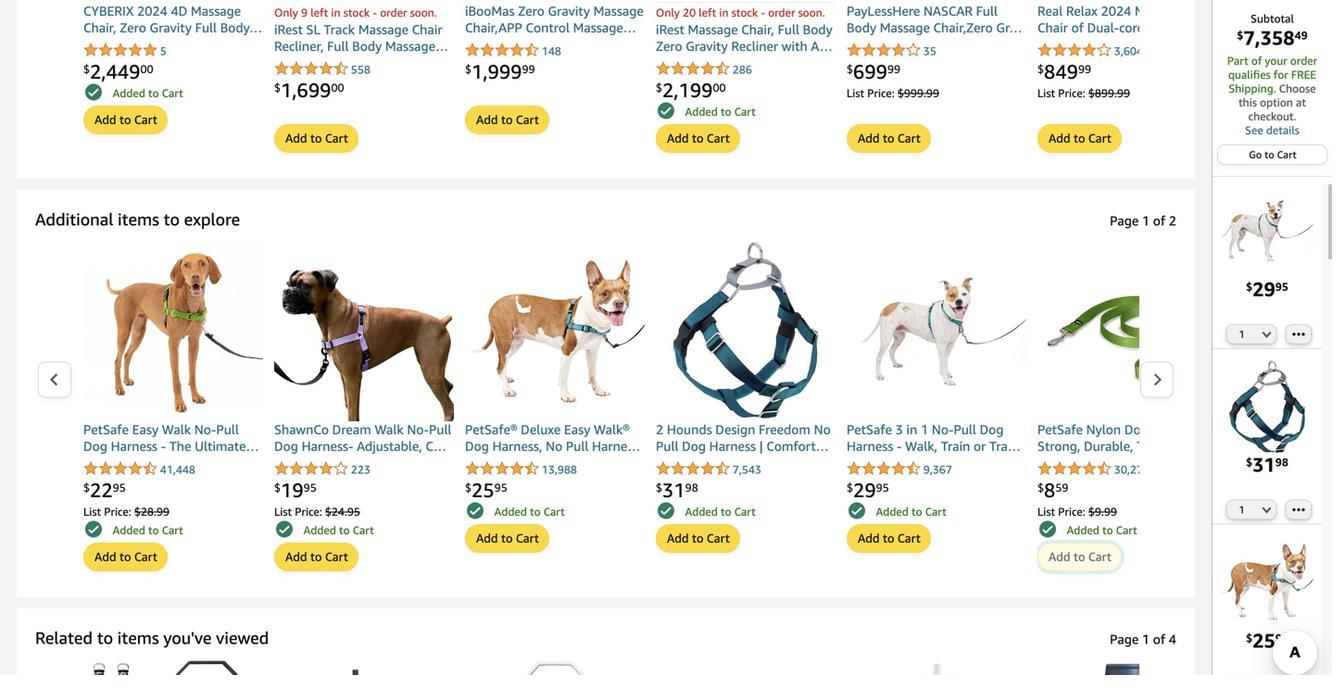 Task type: locate. For each thing, give the bounding box(es) containing it.
- down 3
[[897, 439, 902, 454]]

page
[[1110, 213, 1139, 228], [1110, 632, 1139, 647]]

comfort…
[[766, 439, 829, 454]]

1 vertical spatial massage…
[[385, 39, 448, 54]]

1 99 from the left
[[522, 62, 535, 75]]

price: left $9.99
[[1058, 505, 1085, 518]]

2 irest from the left
[[656, 22, 684, 37]]

alert image down 2,199
[[658, 102, 674, 119]]

add to cart down the list price: $24.95
[[285, 550, 348, 564]]

25
[[472, 478, 494, 501]]

- inside only 20 left in stock - order soon. irest massage chair, full body zero gravity recliner with a…
[[761, 6, 765, 19]]

petsafe inside the petsafe easy walk no-pull dog harness - the ultimate…
[[83, 422, 129, 437]]

only left 9
[[274, 6, 298, 19]]

easy inside the petsafe easy walk no-pull dog harness - the ultimate…
[[132, 422, 158, 437]]

2,199
[[662, 78, 713, 101]]

1 horizontal spatial only
[[656, 6, 680, 19]]

traditional…
[[1137, 439, 1213, 454]]

1 horizontal spatial 99
[[887, 62, 900, 75]]

1 horizontal spatial massage…
[[573, 20, 636, 35]]

shawnco
[[274, 422, 329, 437]]

0 horizontal spatial 99
[[522, 62, 535, 75]]

2024 inside cyberix 2024 4d massage chair, zero gravity full body…
[[137, 3, 167, 19]]

no- for 19
[[407, 422, 429, 437]]

1 vertical spatial 2
[[656, 422, 663, 437]]

2 2024 from the left
[[1101, 3, 1131, 19]]

add to cart submit for real relax 2024 massage chair of dual-core s track, f…
[[1038, 125, 1121, 152]]

gravity down 4d
[[150, 20, 192, 35]]

add down "list price: $28.99" at left bottom
[[94, 550, 116, 564]]

99 inside $ 1,999 99
[[522, 62, 535, 75]]

0 horizontal spatial irest
[[274, 22, 303, 37]]

no- inside the petsafe easy walk no-pull dog harness - the ultimate…
[[194, 422, 216, 437]]

1 soon. from the left
[[410, 6, 437, 19]]

1 vertical spatial 98
[[1275, 632, 1288, 645]]

$ 29 95 down 9,367 link in the right of the page
[[847, 478, 889, 501]]

added down the list price: $24.95
[[304, 524, 336, 537]]

added to cart for -
[[876, 505, 946, 518]]

1 vertical spatial 29
[[853, 478, 876, 501]]

59
[[1270, 280, 1283, 293], [1055, 481, 1068, 494]]

2 horizontal spatial body
[[847, 20, 876, 35]]

0 vertical spatial gravity
[[548, 3, 590, 19]]

2 vertical spatial zero
[[656, 39, 682, 54]]

harness inside "petsafe 3 in 1 no-pull dog harness - walk, train or tra…"
[[847, 439, 893, 454]]

list down 849
[[1037, 87, 1055, 99]]

1,999
[[472, 60, 522, 83]]

price: down the '$ 22 95'
[[104, 505, 131, 518]]

of inside part of your order qualifies for free shipping.
[[1251, 54, 1262, 67]]

00 inside $ 2,199 00
[[713, 81, 726, 94]]

8 up dropdown image
[[1258, 277, 1270, 300]]

add to cart down list price: $999.99
[[858, 131, 921, 145]]

1 inside "petsafe 3 in 1 no-pull dog harness - walk, train or tra…"
[[921, 422, 928, 437]]

2 vertical spatial list
[[72, 660, 1332, 675]]

order
[[380, 6, 407, 19], [768, 6, 795, 19], [1290, 54, 1317, 67]]

3 list from the top
[[72, 660, 1332, 675]]

1 harness from the left
[[111, 439, 157, 454]]

0 horizontal spatial petsafe
[[83, 422, 129, 437]]

previous image
[[49, 373, 59, 387]]

$ 31 98
[[656, 478, 698, 501], [1246, 629, 1288, 652]]

harness for 29
[[847, 439, 893, 454]]

2024 inside "real relax 2024 massage chair of dual-core s track, f…"
[[1101, 3, 1131, 19]]

3 no- from the left
[[932, 422, 954, 437]]

99 down '3,604' link
[[1078, 62, 1091, 75]]

stock for 1,699
[[343, 6, 370, 19]]

add to cart down "list price: $28.99" at left bottom
[[94, 550, 157, 564]]

3 petsafe from the left
[[1037, 422, 1083, 437]]

00 inside $ 2,449 00
[[140, 62, 153, 75]]

|
[[759, 439, 763, 454]]

95 down 9,367 link in the right of the page
[[876, 481, 889, 494]]

1 horizontal spatial petsafe nylon dog leash - strong, durable, traditional style leash with easy to use bolt snap - 1 in. x 6 ft., apple green image
[[1221, 184, 1314, 277]]

body…
[[220, 20, 262, 35]]

0 vertical spatial 59
[[1270, 280, 1283, 293]]

zero inside cyberix 2024 4d massage chair, zero gravity full body…
[[120, 20, 146, 35]]

add to cart for petsafe easy walk no-pull dog harness - the ultimate…
[[94, 550, 157, 564]]

1 vertical spatial list
[[72, 242, 1217, 579]]

harness up 41,448 link at the bottom of the page
[[111, 439, 157, 454]]

full up gr…
[[976, 3, 998, 19]]

- inside "petsafe 3 in 1 no-pull dog harness - walk, train or tra…"
[[897, 439, 902, 454]]

0 vertical spatial 31
[[662, 478, 685, 501]]

cyberix
[[83, 3, 134, 19]]

0 horizontal spatial no
[[546, 439, 562, 454]]

harness for 31
[[709, 439, 756, 454]]

pull up 13,988
[[566, 439, 588, 454]]

$ inside subtotal $ 7,367 08
[[1237, 29, 1243, 42]]

1 horizontal spatial chair
[[1037, 20, 1068, 35]]

part
[[1227, 54, 1248, 67]]

items up "rcvlauf 30 oz tumbler with handle flip straw leak proof tumbler 30 oz insulated coffee mug with handle 30 oz tie dye tumbler" image
[[117, 628, 159, 648]]

walk
[[162, 422, 191, 437], [375, 422, 404, 437]]

stock up track
[[343, 6, 370, 19]]

2 horizontal spatial in
[[906, 422, 917, 437]]

0 horizontal spatial 59
[[1055, 481, 1068, 494]]

0 vertical spatial page
[[1110, 213, 1139, 228]]

massage up body…
[[191, 3, 241, 19]]

no-
[[194, 422, 216, 437], [407, 422, 429, 437], [932, 422, 954, 437]]

1 horizontal spatial 2024
[[1101, 3, 1131, 19]]

$ inside $ 1,999 99
[[465, 62, 472, 75]]

walk inside 'shawnco dream walk no-pull dog harness- adjustable, c…'
[[375, 422, 404, 437]]

in inside only 9 left in stock - order soon. irest sl track massage chair recliner, full body massage…
[[331, 6, 340, 19]]

add to cart submit down list price: $999.99
[[848, 125, 930, 152]]

29 up dropdown icon
[[1252, 453, 1275, 476]]

recliner
[[731, 39, 778, 54]]

- down irest massage chair, full body zero gravity recliner with ai voice control, sl track, bluetooth, yoga stretching, foot roller image
[[761, 6, 765, 19]]

0 vertical spatial list
[[72, 0, 1332, 160]]

1 vertical spatial $ 29 95
[[847, 478, 889, 501]]

add to cart submit down list price: $899.99
[[1038, 125, 1121, 152]]

99 inside $ 699 99
[[887, 62, 900, 75]]

59 up dropdown image
[[1270, 280, 1283, 293]]

$ 1,699 00
[[274, 78, 344, 101]]

0 horizontal spatial 2024
[[137, 3, 167, 19]]

1 horizontal spatial chair,
[[741, 22, 774, 37]]

31
[[662, 478, 685, 501], [1252, 629, 1275, 652]]

1 vertical spatial page
[[1110, 632, 1139, 647]]

2 horizontal spatial harness
[[847, 439, 893, 454]]

in for 1,699
[[331, 6, 340, 19]]

0 vertical spatial $ 8 59
[[1252, 277, 1283, 300]]

0 vertical spatial $ 29 95
[[1246, 453, 1288, 476]]

2 petsafe from the left
[[847, 422, 892, 437]]

95 inside $ 19 95
[[304, 481, 317, 494]]

price: for 22
[[104, 505, 131, 518]]

no- inside "petsafe 3 in 1 no-pull dog harness - walk, train or tra…"
[[932, 422, 954, 437]]

real
[[1037, 3, 1063, 19]]

added down 7,543 link
[[685, 505, 718, 518]]

4
[[1169, 632, 1176, 647]]

1 2024 from the left
[[137, 3, 167, 19]]

add for paylesshere nascar full body massage chair,zero gr…
[[858, 131, 880, 145]]

dream
[[332, 422, 371, 437]]

223 link
[[274, 461, 370, 478]]

in inside only 20 left in stock - order soon. irest massage chair, full body zero gravity recliner with a…
[[719, 6, 729, 19]]

list
[[72, 0, 1332, 160], [72, 242, 1217, 579], [72, 660, 1332, 675]]

no inside 2 hounds design freedom no pull dog harness | comfort…
[[814, 422, 831, 437]]

added for c…
[[304, 524, 336, 537]]

stock inside only 9 left in stock - order soon. irest sl track massage chair recliner, full body massage…
[[343, 6, 370, 19]]

gravity inside only 20 left in stock - order soon. irest massage chair, full body zero gravity recliner with a…
[[686, 39, 728, 54]]

added to cart
[[113, 87, 183, 99], [685, 105, 756, 118], [494, 505, 565, 518], [685, 505, 756, 518], [876, 505, 946, 518], [113, 524, 183, 537], [304, 524, 374, 537], [1067, 524, 1137, 537]]

add to cart for petsafe® deluxe easy walk® dog harness, no pull harne…
[[476, 531, 539, 545]]

order for 1,699
[[380, 6, 407, 19]]

massage inside only 20 left in stock - order soon. irest massage chair, full body zero gravity recliner with a…
[[688, 22, 738, 37]]

added down $ 2,199 00
[[685, 105, 718, 118]]

tlinna 40oz stainless steel vacuum insulated tumbler with lid and straw for water, iced tea or coffee, smoothie and more (bla image
[[274, 660, 454, 675]]

add for cyberix 2024 4d massage chair, zero gravity full body…
[[94, 112, 116, 127]]

you've
[[163, 628, 212, 648]]

1
[[1142, 213, 1150, 228], [1239, 328, 1245, 340], [921, 422, 928, 437], [1239, 504, 1245, 516], [1142, 632, 1150, 647]]

99 for 699
[[887, 62, 900, 75]]

0 vertical spatial $ 31 98
[[656, 478, 698, 501]]

chair down real
[[1037, 20, 1068, 35]]

3
[[895, 422, 903, 437]]

2 horizontal spatial zero
[[656, 39, 682, 54]]

pull inside 2 hounds design freedom no pull dog harness | comfort…
[[656, 439, 678, 454]]

1 horizontal spatial gravity
[[548, 3, 590, 19]]

simpleasy 30 oz tumbler with flip straw - vacuum insulated stainless steel water bottle for home, office or car - reusable cu image
[[847, 660, 1026, 675]]

add to cart submit for petsafe® deluxe easy walk® dog harness, no pull harne…
[[466, 525, 548, 552]]

dog up the or
[[980, 422, 1004, 437]]

harne…
[[592, 439, 640, 454]]

alert image down 2,449
[[85, 84, 102, 100]]

full inside only 9 left in stock - order soon. irest sl track massage chair recliner, full body massage…
[[327, 39, 349, 54]]

in up track
[[331, 6, 340, 19]]

1 vertical spatial 59
[[1055, 481, 1068, 494]]

shawnco dream walk no-pull dog harness- adjustable, comfortable, easy to use pet halter to help stop pulling for small, mediu image
[[274, 242, 454, 421]]

0 horizontal spatial harness
[[111, 439, 157, 454]]

1 horizontal spatial no
[[814, 422, 831, 437]]

00 down 286 link
[[713, 81, 726, 94]]

pull inside 'shawnco dream walk no-pull dog harness- adjustable, c…'
[[429, 422, 451, 437]]

add to cart submit down "list price: $28.99" at left bottom
[[84, 544, 167, 570]]

0 horizontal spatial in
[[331, 6, 340, 19]]

- left the
[[161, 439, 166, 454]]

chair,
[[83, 20, 116, 35], [741, 22, 774, 37]]

massage down "20"
[[688, 22, 738, 37]]

$ inside the '$ 22 95'
[[83, 481, 90, 494]]

1 horizontal spatial irest
[[656, 22, 684, 37]]

1 irest from the left
[[274, 22, 303, 37]]

2 harness from the left
[[709, 439, 756, 454]]

0 horizontal spatial 2
[[656, 422, 663, 437]]

1 petsafe from the left
[[83, 422, 129, 437]]

add to cart submit down alert icon at the bottom left of page
[[466, 525, 548, 552]]

2024
[[137, 3, 167, 19], [1101, 3, 1131, 19]]

2 horizontal spatial no-
[[932, 422, 954, 437]]

00 down 5 link
[[140, 62, 153, 75]]

2 99 from the left
[[887, 62, 900, 75]]

added for body…
[[113, 87, 145, 99]]

1 vertical spatial $ 8 59
[[1037, 478, 1068, 501]]

$ 8 59 inside list
[[1037, 478, 1068, 501]]

add to cart submit down 9,367 link in the right of the page
[[848, 525, 930, 552]]

body up a…
[[803, 22, 832, 37]]

add to cart submit down $ 1,999 99
[[466, 106, 548, 133]]

08
[[1295, 29, 1308, 42]]

added to cart for c…
[[304, 524, 374, 537]]

page 1 of 4
[[1110, 632, 1176, 647]]

only inside only 9 left in stock - order soon. irest sl track massage chair recliner, full body massage…
[[274, 6, 298, 19]]

price: down $ 699 99 at the right
[[867, 87, 895, 99]]

pull up the 'c…'
[[429, 422, 451, 437]]

1 horizontal spatial left
[[699, 6, 716, 19]]

order for 2,199
[[768, 6, 795, 19]]

7,543
[[733, 463, 761, 476]]

2 soon. from the left
[[798, 6, 825, 19]]

add to cart submit down the list price: $24.95
[[275, 544, 357, 570]]

added to cart for the
[[113, 524, 183, 537]]

95 down "petsafe 3 in 1 no-pull dog harness - walk, train or travel - helps prevent pets from pulling on walks - seatbelt loop doubles as quick access handle - reflective accents - medium, teal" image
[[1275, 456, 1288, 469]]

0 horizontal spatial $ 29 95
[[847, 478, 889, 501]]

1 vertical spatial 31
[[1252, 629, 1275, 652]]

dog inside 'shawnco dream walk no-pull dog harness- adjustable, c…'
[[274, 439, 298, 454]]

2024 down real relax 2024 massage chair of dual-core s track, full body massage recliner of zero gravity with app control, black and gr image
[[1101, 3, 1131, 19]]

0 vertical spatial 2
[[1169, 213, 1176, 228]]

petsafe for 22
[[83, 422, 129, 437]]

1 horizontal spatial 29
[[1252, 453, 1275, 476]]

body inside only 20 left in stock - order soon. irest massage chair, full body zero gravity recliner with a…
[[803, 22, 832, 37]]

petsafe inside petsafe nylon dog leash - strong, durable, traditional…
[[1037, 422, 1083, 437]]

1 horizontal spatial body
[[803, 22, 832, 37]]

$9.99
[[1088, 505, 1117, 518]]

0 vertical spatial zero
[[518, 3, 544, 19]]

add down 1,999
[[476, 112, 498, 127]]

added for |
[[685, 505, 718, 518]]

body up 558
[[352, 39, 382, 54]]

0 horizontal spatial massage…
[[385, 39, 448, 54]]

harness
[[111, 439, 157, 454], [709, 439, 756, 454], [847, 439, 893, 454]]

0 vertical spatial no
[[814, 422, 831, 437]]

1 vertical spatial 8
[[1044, 478, 1055, 501]]

1 horizontal spatial petsafe
[[847, 422, 892, 437]]

added to cart for |
[[685, 505, 756, 518]]

petsafe® deluxe easy walk® dog harness, no pull harness, stop pulling, great for walking and training, comfortable padding, f image
[[465, 242, 645, 421]]

- inside the petsafe easy walk no-pull dog harness - the ultimate…
[[161, 439, 166, 454]]

$ 8 59 up list price: $9.99
[[1037, 478, 1068, 501]]

added down $ 25 95
[[494, 505, 527, 518]]

petsafe easy walk no-pull dog harness - the ultimate harness to help stop pulling - take control & teach better leash manners image
[[83, 242, 263, 421]]

add to cart down $ 2,449 00
[[94, 112, 157, 127]]

558 link
[[274, 61, 370, 78]]

iboomas zero gravity massage chair,app control massage…
[[465, 3, 644, 35]]

1 horizontal spatial zero
[[518, 3, 544, 19]]

shawnco dream walk no-pull dog harness- adjustable, c… link
[[274, 421, 454, 458]]

00 inside the $ 1,699 00
[[331, 81, 344, 94]]

irest up recliner,
[[274, 22, 303, 37]]

to
[[148, 87, 159, 99], [721, 105, 731, 118], [119, 112, 131, 127], [501, 112, 513, 127], [310, 131, 322, 145], [692, 131, 704, 145], [883, 131, 894, 145], [1074, 131, 1085, 145], [1264, 149, 1274, 161], [164, 209, 180, 229], [530, 505, 541, 518], [721, 505, 731, 518], [911, 505, 922, 518], [148, 524, 159, 537], [339, 524, 350, 537], [1102, 524, 1113, 537], [501, 531, 513, 545], [692, 531, 704, 545], [883, 531, 894, 545], [119, 550, 131, 564], [310, 550, 322, 564], [1074, 550, 1085, 564], [97, 628, 113, 648]]

add to cart submit for 2 hounds design freedom no pull dog harness | comfort…
[[657, 525, 739, 552]]

Add to Cart submit
[[84, 106, 167, 133], [466, 106, 548, 133], [275, 125, 357, 152], [657, 125, 739, 152], [848, 125, 930, 152], [1038, 125, 1121, 152], [466, 525, 548, 552], [657, 525, 739, 552], [848, 525, 930, 552], [84, 544, 167, 570], [275, 544, 357, 570]]

stock down irest massage chair, full body zero gravity recliner with ai voice control, sl track, bluetooth, yoga stretching, foot roller image
[[731, 6, 758, 19]]

no inside petsafe® deluxe easy walk® dog harness, no pull harne…
[[546, 439, 562, 454]]

added to cart for harne…
[[494, 505, 565, 518]]

1 no- from the left
[[194, 422, 216, 437]]

chair, up recliner
[[741, 22, 774, 37]]

2 hounds design freedom no pull dog harness | comfortable control for easy walking | adjustable dog harness | small, medium & image
[[656, 242, 836, 421]]

0 horizontal spatial easy
[[132, 422, 158, 437]]

irest massage chair, full body zero gravity recliner with ai voice control, sl track, bluetooth, yoga stretching, foot roller image
[[656, 0, 836, 3]]

irest inside only 20 left in stock - order soon. irest massage chair, full body zero gravity recliner with a…
[[656, 22, 684, 37]]

added down list price: $9.99
[[1067, 524, 1099, 537]]

irest for 2,199
[[656, 22, 684, 37]]

2 horizontal spatial order
[[1290, 54, 1317, 67]]

dog down hounds
[[682, 439, 706, 454]]

gravity down iboomas zero gravity massage chair,app control massage chair full body with back and calf heating,electric leg extension,sl t image
[[548, 3, 590, 19]]

add for petsafe 3 in 1 no-pull dog harness - walk, train or tra…
[[858, 531, 880, 545]]

$ 2,199 00
[[656, 78, 726, 101]]

$ 29 95
[[1246, 453, 1288, 476], [847, 478, 889, 501]]

full down track
[[327, 39, 349, 54]]

no- inside 'shawnco dream walk no-pull dog harness- adjustable, c…'
[[407, 422, 429, 437]]

add to cart down $ 1,999 99
[[476, 112, 539, 127]]

zero up 5 link
[[120, 20, 146, 35]]

left inside only 9 left in stock - order soon. irest sl track massage chair recliner, full body massage…
[[311, 6, 328, 19]]

only for 2,199
[[656, 6, 680, 19]]

$ 8 59 up dropdown image
[[1252, 277, 1283, 300]]

order inside only 20 left in stock - order soon. irest massage chair, full body zero gravity recliner with a…
[[768, 6, 795, 19]]

next image
[[1152, 373, 1162, 387]]

1 horizontal spatial easy
[[564, 422, 590, 437]]

no up comfort…
[[814, 422, 831, 437]]

zero inside only 20 left in stock - order soon. irest massage chair, full body zero gravity recliner with a…
[[656, 39, 682, 54]]

0 vertical spatial massage…
[[573, 20, 636, 35]]

alert image
[[85, 84, 102, 100], [658, 102, 674, 119], [658, 502, 674, 519], [848, 502, 865, 519], [85, 521, 102, 538], [276, 521, 293, 538], [1039, 521, 1056, 538]]

0 horizontal spatial stock
[[343, 6, 370, 19]]

petsafe up 41,448 link at the bottom of the page
[[83, 422, 129, 437]]

petsafe nylon dog leash - strong, durable, traditional style leash with easy to use bolt snap - 1 in. x 6 ft., apple green image
[[1221, 184, 1314, 277], [1037, 242, 1217, 421]]

add to cart submit for paylesshere nascar full body massage chair,zero gr…
[[848, 125, 930, 152]]

left
[[311, 6, 328, 19], [699, 6, 716, 19]]

page for additional items to explore
[[1110, 213, 1139, 228]]

add to cart submit down 7,543 link
[[657, 525, 739, 552]]

1 list from the top
[[72, 0, 1332, 160]]

dog left 'leash'
[[1124, 422, 1148, 437]]

pull inside the petsafe easy walk no-pull dog harness - the ultimate…
[[216, 422, 239, 437]]

add to cart for cyberix 2024 4d massage chair, zero gravity full body…
[[94, 112, 157, 127]]

0 horizontal spatial chair,
[[83, 20, 116, 35]]

-
[[373, 6, 377, 19], [761, 6, 765, 19], [1189, 422, 1194, 437], [161, 439, 166, 454], [897, 439, 902, 454]]

1 left from the left
[[311, 6, 328, 19]]

massage… inside iboomas zero gravity massage chair,app control massage…
[[573, 20, 636, 35]]

99 inside $ 849 99
[[1078, 62, 1091, 75]]

0 vertical spatial 8
[[1258, 277, 1270, 300]]

1 horizontal spatial 00
[[331, 81, 344, 94]]

1 horizontal spatial harness
[[709, 439, 756, 454]]

1 horizontal spatial order
[[768, 6, 795, 19]]

dropdown image
[[1262, 506, 1271, 514]]

order up irest sl track massage chair recliner, full body massage… link
[[380, 6, 407, 19]]

add to cart down list price: $9.99
[[1049, 550, 1111, 564]]

1 horizontal spatial $ 8 59
[[1252, 277, 1283, 300]]

pull down hounds
[[656, 439, 678, 454]]

add down list price: $899.99
[[1049, 131, 1070, 145]]

walk inside the petsafe easy walk no-pull dog harness - the ultimate…
[[162, 422, 191, 437]]

00 for 2,449
[[140, 62, 153, 75]]

adjustable,
[[357, 439, 422, 454]]

add to cart submit down the $ 1,699 00
[[275, 125, 357, 152]]

stock inside only 20 left in stock - order soon. irest massage chair, full body zero gravity recliner with a…
[[731, 6, 758, 19]]

full inside only 20 left in stock - order soon. irest massage chair, full body zero gravity recliner with a…
[[778, 22, 799, 37]]

order up with
[[768, 6, 795, 19]]

chair left chair,app
[[412, 22, 442, 37]]

2 only from the left
[[656, 6, 680, 19]]

massage
[[191, 3, 241, 19], [593, 3, 644, 19], [1135, 3, 1185, 19], [880, 20, 930, 35], [358, 22, 408, 37], [688, 22, 738, 37]]

99 down the 35 link at right top
[[887, 62, 900, 75]]

1 stock from the left
[[343, 6, 370, 19]]

8 up list price: $9.99
[[1044, 478, 1055, 501]]

1 horizontal spatial soon.
[[798, 6, 825, 19]]

1 vertical spatial gravity
[[150, 20, 192, 35]]

2 horizontal spatial 99
[[1078, 62, 1091, 75]]

0 horizontal spatial body
[[352, 39, 382, 54]]

0 horizontal spatial soon.
[[410, 6, 437, 19]]

add for iboomas zero gravity massage chair,app control massage…
[[476, 112, 498, 127]]

0 horizontal spatial gravity
[[150, 20, 192, 35]]

1 horizontal spatial 98
[[1275, 632, 1288, 645]]

99 down the 148 link
[[522, 62, 535, 75]]

$899.99
[[1088, 87, 1130, 99]]

$ 2,449 00
[[83, 60, 153, 83]]

9
[[301, 6, 308, 19]]

1 horizontal spatial walk
[[375, 422, 404, 437]]

petsafe®
[[465, 422, 517, 437]]

petsafe left 3
[[847, 422, 892, 437]]

1 walk from the left
[[162, 422, 191, 437]]

0 horizontal spatial order
[[380, 6, 407, 19]]

walk for 19
[[375, 422, 404, 437]]

2 no- from the left
[[407, 422, 429, 437]]

body
[[847, 20, 876, 35], [803, 22, 832, 37], [352, 39, 382, 54]]

irest down "20"
[[656, 22, 684, 37]]

massage inside only 9 left in stock - order soon. irest sl track massage chair recliner, full body massage…
[[358, 22, 408, 37]]

list down 19
[[274, 505, 292, 518]]

massage…
[[573, 20, 636, 35], [385, 39, 448, 54]]

list
[[847, 87, 864, 99], [1037, 87, 1055, 99], [83, 505, 101, 518], [274, 505, 292, 518], [1037, 505, 1055, 518]]

soon. up a…
[[798, 6, 825, 19]]

add to cart for shawnco dream walk no-pull dog harness- adjustable, c…
[[285, 550, 348, 564]]

2 easy from the left
[[564, 422, 590, 437]]

41,448
[[160, 463, 195, 476]]

list price: $24.95
[[274, 505, 360, 518]]

irest for 1,699
[[274, 22, 303, 37]]

train
[[941, 439, 970, 454]]

order inside only 9 left in stock - order soon. irest sl track massage chair recliner, full body massage…
[[380, 6, 407, 19]]

massage down iboomas zero gravity massage chair,app control massage chair full body with back and calf heating,electric leg extension,sl t image
[[593, 3, 644, 19]]

added to cart down the 13,988 link
[[494, 505, 565, 518]]

list for 19
[[274, 505, 292, 518]]

0 horizontal spatial only
[[274, 6, 298, 19]]

only inside only 20 left in stock - order soon. irest massage chair, full body zero gravity recliner with a…
[[656, 6, 680, 19]]

list price: $9.99
[[1037, 505, 1117, 518]]

2 stock from the left
[[731, 6, 758, 19]]

1 vertical spatial $ 31 98
[[1246, 629, 1288, 652]]

harness inside 2 hounds design freedom no pull dog harness | comfort…
[[709, 439, 756, 454]]

29 down 9,367 link in the right of the page
[[853, 478, 876, 501]]

your
[[1265, 54, 1287, 67]]

iboomas zero gravity massage chair,app control massage chair full body with back and calf heating,electric leg extension,sl t image
[[465, 0, 645, 3]]

petsafe up "strong,"
[[1037, 422, 1083, 437]]

0 vertical spatial items
[[118, 209, 159, 229]]

list for 22
[[83, 505, 101, 518]]

order up "free"
[[1290, 54, 1317, 67]]

zero up control
[[518, 3, 544, 19]]

3 99 from the left
[[1078, 62, 1091, 75]]

$ inside $ 19 95
[[274, 481, 281, 494]]

dog inside 2 hounds design freedom no pull dog harness | comfort…
[[682, 439, 706, 454]]

real relax 2024 massage chair of dual-core s track, f…
[[1037, 3, 1215, 35]]

0 horizontal spatial zero
[[120, 20, 146, 35]]

zero up 286 link
[[656, 39, 682, 54]]

2 horizontal spatial 00
[[713, 81, 726, 94]]

95 inside the '$ 22 95'
[[113, 481, 126, 494]]

3 harness from the left
[[847, 439, 893, 454]]

add for 2 hounds design freedom no pull dog harness | comfort…
[[667, 531, 689, 545]]

2 list from the top
[[72, 242, 1217, 579]]

petsafe 3 in 1 no-pull dog harness - walk, train or travel - helps prevent pets from pulling on walks - seatbelt loop doubles image
[[847, 242, 1026, 421]]

walk up adjustable,
[[375, 422, 404, 437]]

add to cart submit for petsafe 3 in 1 no-pull dog harness - walk, train or tra…
[[848, 525, 930, 552]]

checkout.
[[1248, 110, 1296, 123]]

$ inside $ 2,199 00
[[656, 81, 662, 94]]

gravity inside cyberix 2024 4d massage chair, zero gravity full body…
[[150, 20, 192, 35]]

add to cart for petsafe 3 in 1 no-pull dog harness - walk, train or tra…
[[858, 531, 921, 545]]

massage inside cyberix 2024 4d massage chair, zero gravity full body…
[[191, 3, 241, 19]]

sl
[[306, 22, 320, 37]]

1 horizontal spatial 31
[[1252, 629, 1275, 652]]

2 vertical spatial gravity
[[686, 39, 728, 54]]

added to cart down $28.99
[[113, 524, 183, 537]]

1 easy from the left
[[132, 422, 158, 437]]

stock
[[343, 6, 370, 19], [731, 6, 758, 19]]

2,449
[[90, 60, 140, 83]]

$ 29 95 up dropdown icon
[[1246, 453, 1288, 476]]

95 down the 13,988 link
[[494, 481, 507, 494]]

1 page from the top
[[1110, 213, 1139, 228]]

$ 25 95
[[465, 478, 507, 501]]

gravity
[[548, 3, 590, 19], [150, 20, 192, 35], [686, 39, 728, 54]]

98 down 2 hounds design freedom no pull dog harness | comfortable control for easy walking | adjustable dog harness | small, medium &amp; large dogs | made in usa | solid colors | 1&quot; lg teal image
[[1275, 632, 1288, 645]]

dropdown image
[[1262, 330, 1271, 338]]

1 horizontal spatial no-
[[407, 422, 429, 437]]

soon. inside only 9 left in stock - order soon. irest sl track massage chair recliner, full body massage…
[[410, 6, 437, 19]]

1 vertical spatial no
[[546, 439, 562, 454]]

pull
[[216, 422, 239, 437], [429, 422, 451, 437], [954, 422, 976, 437], [566, 439, 588, 454], [656, 439, 678, 454]]

2 walk from the left
[[375, 422, 404, 437]]

chair inside only 9 left in stock - order soon. irest sl track massage chair recliner, full body massage…
[[412, 22, 442, 37]]

0 horizontal spatial left
[[311, 6, 328, 19]]

0 horizontal spatial chair
[[412, 22, 442, 37]]

left inside only 20 left in stock - order soon. irest massage chair, full body zero gravity recliner with a…
[[699, 6, 716, 19]]

related
[[35, 628, 93, 648]]

added to cart down 9,367 link in the right of the page
[[876, 505, 946, 518]]

no- up "train"
[[932, 422, 954, 437]]

added to cart down 7,543 link
[[685, 505, 756, 518]]

real relax 2024 massage chair of dual-core s track, f… link
[[1037, 3, 1217, 39]]

1 horizontal spatial stock
[[731, 6, 758, 19]]

petsafe
[[83, 422, 129, 437], [847, 422, 892, 437], [1037, 422, 1083, 437]]

1 horizontal spatial in
[[719, 6, 729, 19]]

2 page from the top
[[1110, 632, 1139, 647]]

1 only from the left
[[274, 6, 298, 19]]

irest inside only 9 left in stock - order soon. irest sl track massage chair recliner, full body massage…
[[274, 22, 303, 37]]

items right additional in the left top of the page
[[118, 209, 159, 229]]

add for petsafe® deluxe easy walk® dog harness, no pull harne…
[[476, 531, 498, 545]]

0 horizontal spatial $ 8 59
[[1037, 478, 1068, 501]]

1 horizontal spatial 59
[[1270, 280, 1283, 293]]

29
[[1252, 453, 1275, 476], [853, 478, 876, 501]]

95 inside $ 25 95
[[494, 481, 507, 494]]

walk up the
[[162, 422, 191, 437]]

of
[[1071, 20, 1084, 35], [1251, 54, 1262, 67], [1153, 213, 1165, 228], [1153, 632, 1165, 647]]

added for harne…
[[494, 505, 527, 518]]

2 left from the left
[[699, 6, 716, 19]]

1 horizontal spatial 2
[[1169, 213, 1176, 228]]

nylon
[[1086, 422, 1121, 437]]

41,448 link
[[83, 461, 195, 478]]

added down "list price: $28.99" at left bottom
[[113, 524, 145, 537]]

at
[[1296, 96, 1306, 109]]

ultimate…
[[195, 439, 259, 454]]

with
[[782, 39, 807, 54]]

soon. inside only 20 left in stock - order soon. irest massage chair, full body zero gravity recliner with a…
[[798, 6, 825, 19]]

0 horizontal spatial 29
[[853, 478, 876, 501]]

massage… inside only 9 left in stock - order soon. irest sl track massage chair recliner, full body massage…
[[385, 39, 448, 54]]



Task type: describe. For each thing, give the bounding box(es) containing it.
no- for 22
[[194, 422, 216, 437]]

1 vertical spatial items
[[117, 628, 159, 648]]

nascar
[[924, 3, 973, 19]]

see
[[1245, 124, 1263, 137]]

699
[[853, 60, 887, 83]]

go to cart
[[1249, 149, 1297, 161]]

relax
[[1066, 3, 1097, 19]]

dog inside the petsafe easy walk no-pull dog harness - the ultimate…
[[83, 439, 107, 454]]

add for real relax 2024 massage chair of dual-core s track, f…
[[1049, 131, 1070, 145]]

$ 22 95
[[83, 478, 126, 501]]

$999.99
[[897, 87, 939, 99]]

5
[[160, 44, 167, 57]]

added to cart down $9.99
[[1067, 524, 1137, 537]]

tra…
[[989, 439, 1021, 454]]

add down list price: $9.99
[[1049, 550, 1070, 564]]

only 20 left in stock - order soon. irest massage chair, full body zero gravity recliner with a…
[[656, 6, 833, 54]]

$ inside $ 699 99
[[847, 62, 853, 75]]

list containing 22
[[72, 242, 1217, 579]]

add to cart for iboomas zero gravity massage chair,app control massage…
[[476, 112, 539, 127]]

0 horizontal spatial 98
[[685, 481, 698, 494]]

freedom
[[759, 422, 810, 437]]

7,543 link
[[656, 461, 761, 478]]

choose this option at checkout. see details
[[1239, 82, 1316, 137]]

$ inside the $ 1,699 00
[[274, 81, 281, 94]]

20
[[683, 6, 696, 19]]

s
[[1147, 20, 1155, 35]]

chair,app
[[465, 20, 522, 35]]

easy inside petsafe® deluxe easy walk® dog harness, no pull harne…
[[564, 422, 590, 437]]

for
[[1274, 68, 1288, 81]]

left for 2,199
[[699, 6, 716, 19]]

9,367
[[923, 463, 952, 476]]

alert image for -
[[848, 502, 865, 519]]

dog inside "petsafe 3 in 1 no-pull dog harness - walk, train or tra…"
[[980, 422, 1004, 437]]

page 1 of 2
[[1110, 213, 1176, 228]]

in for 2,199
[[719, 6, 729, 19]]

petsafe® deluxe easy walk® dog harness, no pull harne… link
[[465, 421, 645, 458]]

in inside "petsafe 3 in 1 no-pull dog harness - walk, train or tra…"
[[906, 422, 917, 437]]

added for the
[[113, 524, 145, 537]]

harness inside the petsafe easy walk no-pull dog harness - the ultimate…
[[111, 439, 157, 454]]

99 for 1,999
[[522, 62, 535, 75]]

1 horizontal spatial 8
[[1258, 277, 1270, 300]]

leash
[[1152, 422, 1185, 437]]

c…
[[426, 439, 446, 454]]

1 horizontal spatial $ 29 95
[[1246, 453, 1288, 476]]

pull inside petsafe® deluxe easy walk® dog harness, no pull harne…
[[566, 439, 588, 454]]

4d
[[171, 3, 187, 19]]

price: for 699
[[867, 87, 895, 99]]

stanley iceflow stainless steel tumbler with straw, vacuum insulated water bottle for home, office or car, reusable cup with image
[[465, 660, 645, 675]]

added for -
[[876, 505, 909, 518]]

cyberix 2024 4d massage chair, zero gravity full body airbag massage,heating function,thai stretching recliner with longer sl image
[[83, 0, 263, 3]]

1 horizontal spatial $ 31 98
[[1246, 629, 1288, 652]]

order inside part of your order qualifies for free shipping.
[[1290, 54, 1317, 67]]

irest sl track massage chair recliner, full body massage… link
[[274, 21, 454, 58]]

pull inside "petsafe 3 in 1 no-pull dog harness - walk, train or tra…"
[[954, 422, 976, 437]]

286
[[733, 63, 752, 76]]

petsafe inside "petsafe 3 in 1 no-pull dog harness - walk, train or tra…"
[[847, 422, 892, 437]]

part of your order qualifies for free shipping.
[[1227, 54, 1317, 95]]

full inside "paylesshere nascar full body massage chair,zero gr…"
[[976, 3, 998, 19]]

petsafe 3 in 1 no-pull dog harness - walk, train or tra…
[[847, 422, 1021, 454]]

left for 1,699
[[311, 6, 328, 19]]

choose
[[1279, 82, 1316, 95]]

chair inside "real relax 2024 massage chair of dual-core s track, f…"
[[1037, 20, 1068, 35]]

gravity inside iboomas zero gravity massage chair,app control massage…
[[548, 3, 590, 19]]

223
[[351, 463, 370, 476]]

0 horizontal spatial $ 31 98
[[656, 478, 698, 501]]

add for petsafe easy walk no-pull dog harness - the ultimate…
[[94, 550, 116, 564]]

add for shawnco dream walk no-pull dog harness- adjustable, c…
[[285, 550, 307, 564]]

- inside only 9 left in stock - order soon. irest sl track massage chair recliner, full body massage…
[[373, 6, 377, 19]]

558
[[351, 63, 370, 76]]

zero inside iboomas zero gravity massage chair,app control massage…
[[518, 3, 544, 19]]

add to cart for paylesshere nascar full body massage chair,zero gr…
[[858, 131, 921, 145]]

only for 1,699
[[274, 6, 298, 19]]

$ inside $ 25 95
[[465, 481, 472, 494]]

list price: $28.99
[[83, 505, 169, 518]]

massage inside "paylesshere nascar full body massage chair,zero gr…"
[[880, 20, 930, 35]]

a…
[[811, 39, 833, 54]]

go
[[1249, 149, 1262, 161]]

additional items to explore
[[35, 209, 240, 229]]

chair, inside cyberix 2024 4d massage chair, zero gravity full body…
[[83, 20, 116, 35]]

list for 699
[[847, 87, 864, 99]]

chair,zero
[[933, 20, 993, 35]]

13,988 link
[[465, 461, 577, 478]]

or
[[974, 439, 986, 454]]

00 for 1,699
[[331, 81, 344, 94]]

add to cart submit for cyberix 2024 4d massage chair, zero gravity full body…
[[84, 106, 167, 133]]

deluxe
[[521, 422, 561, 437]]

only 9 left in stock - order soon. irest sl track massage chair recliner, full body massage…
[[274, 6, 448, 54]]

add down 2,199
[[667, 131, 689, 145]]

add to cart submit down $ 2,199 00
[[657, 125, 739, 152]]

petsafe® deluxe easy walk® dog harness, no pull harne…
[[465, 422, 640, 454]]

stock for 2,199
[[731, 6, 758, 19]]

chair, inside only 20 left in stock - order soon. irest massage chair, full body zero gravity recliner with a…
[[741, 22, 774, 37]]

alert image
[[467, 502, 484, 519]]

add to cart submit for iboomas zero gravity massage chair,app control massage…
[[466, 106, 548, 133]]

add to cart for 2 hounds design freedom no pull dog harness | comfort…
[[667, 531, 730, 545]]

0 horizontal spatial petsafe nylon dog leash - strong, durable, traditional style leash with easy to use bolt snap - 1 in. x 6 ft., apple green image
[[1037, 242, 1217, 421]]

body inside "paylesshere nascar full body massage chair,zero gr…"
[[847, 20, 876, 35]]

strong,
[[1037, 439, 1080, 454]]

0 horizontal spatial 31
[[662, 478, 685, 501]]

add down 1,699
[[285, 131, 307, 145]]

add to cart submit for shawnco dream walk no-pull dog harness- adjustable, c…
[[275, 544, 357, 570]]

alert image for |
[[658, 502, 674, 519]]

paylesshere nascar full body massage chair,zero gravity electric shiatsu massage chair recliner with heat therapy foot roller image
[[847, 0, 1026, 3]]

alert image for body…
[[85, 84, 102, 100]]

alert image down list price: $9.99
[[1039, 521, 1056, 538]]

add to cart for real relax 2024 massage chair of dual-core s track, f…
[[1049, 131, 1111, 145]]

petsafe 3 in 1 no-pull dog harness - walk, train or travel - helps prevent pets from pulling on walks - seatbelt loop doubles as quick access handle - reflective accents - medium, teal image
[[1221, 360, 1314, 453]]

petsafe 3 in 1 no-pull dog harness - walk, train or tra… link
[[847, 421, 1026, 458]]

add to cart submit for petsafe easy walk no-pull dog harness - the ultimate…
[[84, 544, 167, 570]]

hounds
[[667, 422, 712, 437]]

full inside cyberix 2024 4d massage chair, zero gravity full body…
[[195, 20, 217, 35]]

iboomas zero gravity massage chair,app control massage… link
[[465, 3, 645, 39]]

paylesshere nascar full body massage chair,zero gr…
[[847, 3, 1022, 35]]

30,277 link
[[1037, 461, 1149, 478]]

list containing 2,449
[[72, 0, 1332, 160]]

$ inside $ 2,449 00
[[83, 62, 90, 75]]

148 link
[[465, 43, 561, 59]]

massage inside "real relax 2024 massage chair of dual-core s track, f…"
[[1135, 3, 1185, 19]]

shipping.
[[1229, 82, 1276, 95]]

massage inside iboomas zero gravity massage chair,app control massage…
[[593, 3, 644, 19]]

148
[[542, 44, 561, 57]]

page for related to items you've viewed
[[1110, 632, 1139, 647]]

the
[[169, 439, 191, 454]]

0 vertical spatial 29
[[1252, 453, 1275, 476]]

harness,
[[492, 439, 542, 454]]

35 link
[[847, 43, 936, 59]]

gr…
[[996, 20, 1022, 35]]

paylesshere nascar full body massage chair,zero gr… link
[[847, 3, 1026, 39]]

alert image for c…
[[276, 521, 293, 538]]

walk for 22
[[162, 422, 191, 437]]

related to items you've viewed
[[35, 628, 269, 648]]

walk®
[[594, 422, 630, 437]]

cyberix 2024 4d massage chair, zero gravity full body… link
[[83, 3, 263, 39]]

dog inside petsafe® deluxe easy walk® dog harness, no pull harne…
[[465, 439, 489, 454]]

viewed
[[216, 628, 269, 648]]

subtotal
[[1251, 12, 1294, 25]]

paylesshere
[[847, 3, 920, 19]]

$ inside $ 849 99
[[1037, 62, 1044, 75]]

35
[[923, 44, 936, 57]]

petsafe for 8
[[1037, 422, 1083, 437]]

286 link
[[656, 61, 752, 78]]

petsafe easy walk no-pull dog harness - the ultimate…
[[83, 422, 259, 454]]

body inside only 9 left in stock - order soon. irest sl track massage chair recliner, full body massage…
[[352, 39, 382, 54]]

soon. for 1,699
[[410, 6, 437, 19]]

real relax 2024 massage chair of dual-core s track, full body massage recliner of zero gravity with app control, black and gr image
[[1037, 0, 1217, 3]]

list for 849
[[1037, 87, 1055, 99]]

option
[[1260, 96, 1293, 109]]

22
[[90, 478, 113, 501]]

list for 8
[[1037, 505, 1055, 518]]

0 horizontal spatial 8
[[1044, 478, 1055, 501]]

added to cart for body…
[[113, 87, 183, 99]]

of inside "real relax 2024 massage chair of dual-core s track, f…"
[[1071, 20, 1084, 35]]

1,699
[[281, 78, 331, 101]]

irest massage chair, full body zero gravity recliner with a… link
[[656, 21, 836, 58]]

harness-
[[302, 439, 353, 454]]

price: for 849
[[1058, 87, 1085, 99]]

qualifies
[[1228, 68, 1271, 81]]

- inside petsafe nylon dog leash - strong, durable, traditional…
[[1189, 422, 1194, 437]]

29 inside list
[[853, 478, 876, 501]]

soon. for 2,199
[[798, 6, 825, 19]]

added to cart down $ 2,199 00
[[685, 105, 756, 118]]

99 for 849
[[1078, 62, 1091, 75]]

alert image for the
[[85, 521, 102, 538]]

849
[[1044, 60, 1078, 83]]

stanley classic trigger-action travel mug | 16 oz image
[[1037, 660, 1217, 675]]

9,367 link
[[847, 461, 952, 478]]

price: for 8
[[1058, 505, 1085, 518]]

design
[[715, 422, 755, 437]]

add to cart down the $ 1,699 00
[[285, 131, 348, 145]]

list price: $999.99
[[847, 87, 939, 99]]

19
[[281, 478, 304, 501]]

00 for 2,199
[[713, 81, 726, 94]]

details
[[1266, 124, 1299, 137]]

add to cart down $ 2,199 00
[[667, 131, 730, 145]]

petsafe nylon dog leash - strong, durable, traditional… link
[[1037, 421, 1217, 458]]

free
[[1291, 68, 1316, 81]]

5 link
[[83, 43, 167, 59]]

rcvlauf 30 oz tumbler with handle flip straw leak proof tumbler 30 oz insulated coffee mug with handle 30 oz tie dye tumbler image
[[83, 660, 263, 675]]

shawnco dream walk no-pull dog harness- adjustable, c…
[[274, 422, 451, 454]]

dog inside petsafe nylon dog leash - strong, durable, traditional…
[[1124, 422, 1148, 437]]

iboomas
[[465, 3, 515, 19]]

2 hounds design freedom no pull dog harness | comfortable control for easy walking | adjustable dog harness | small, medium &amp; large dogs | made in usa | solid colors | 1&quot; lg teal image
[[1221, 536, 1314, 629]]

explore
[[184, 209, 240, 229]]

price: for 19
[[295, 505, 322, 518]]

2 inside 2 hounds design freedom no pull dog harness | comfort…
[[656, 422, 663, 437]]



Task type: vqa. For each thing, say whether or not it's contained in the screenshot.
"Rustic" to the right
no



